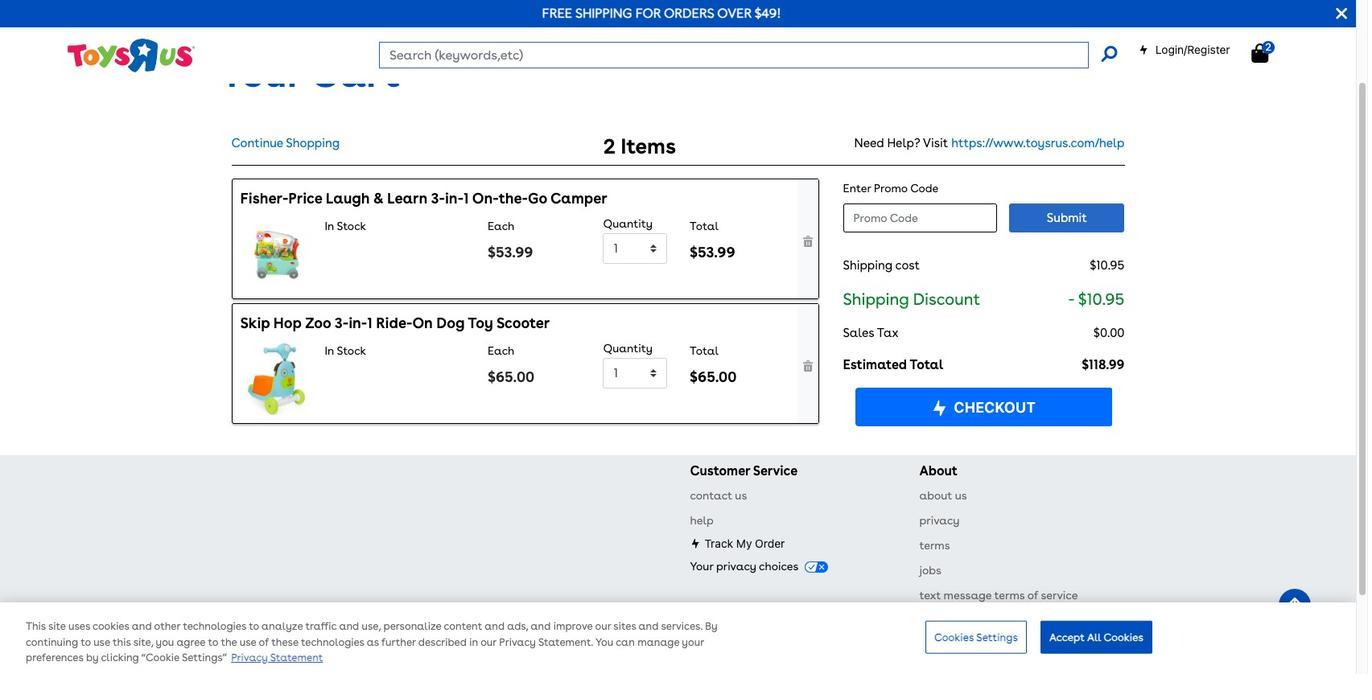 Task type: describe. For each thing, give the bounding box(es) containing it.
clicking
[[101, 652, 139, 664]]

accessibility statement
[[920, 614, 1046, 627]]

in stock for laugh
[[325, 220, 366, 233]]

accessibility statement link
[[920, 614, 1046, 627]]

continuing
[[26, 637, 78, 649]]

about us
[[920, 489, 967, 502]]

terms link
[[920, 539, 950, 552]]

fisher-
[[240, 190, 288, 207]]

accept
[[1050, 631, 1085, 644]]

ads,
[[507, 621, 528, 633]]

quantity for skip hop zoo 3-in-1 ride-on dog toy scooter
[[603, 342, 653, 355]]

accept all cookies
[[1050, 631, 1144, 644]]

stock for 3-
[[337, 345, 366, 358]]

code
[[911, 182, 939, 195]]

text
[[920, 589, 941, 602]]

jobs
[[920, 564, 942, 577]]

free
[[542, 6, 572, 21]]

$0.00
[[1094, 326, 1125, 341]]

service
[[753, 463, 798, 479]]

2 items
[[604, 133, 676, 158]]

shipping for shipping discount
[[843, 290, 909, 309]]

all
[[1087, 631, 1101, 644]]

by
[[705, 621, 718, 633]]

this
[[26, 621, 46, 633]]

need
[[854, 136, 884, 150]]

enter
[[843, 182, 871, 195]]

contact us link
[[690, 489, 747, 502]]

your privacy choices
[[690, 560, 801, 573]]

shipping discount
[[843, 290, 980, 309]]

sales
[[843, 326, 874, 341]]

you
[[596, 637, 614, 649]]

in for laugh
[[325, 220, 334, 233]]

skip
[[240, 315, 270, 332]]

customer
[[690, 463, 750, 479]]

help link
[[690, 514, 714, 527]]

- $10.95
[[1069, 290, 1125, 309]]

shopping
[[286, 136, 340, 150]]

1 horizontal spatial technologies
[[301, 637, 364, 649]]

about
[[920, 463, 958, 479]]

described
[[418, 637, 467, 649]]

estimated
[[843, 357, 907, 373]]

$65.00 for total
[[690, 369, 737, 386]]

1 and from the left
[[132, 621, 152, 633]]

&
[[373, 190, 384, 207]]

settings"
[[182, 652, 227, 664]]

need help? visit https://www.toysrus.com/help
[[854, 136, 1125, 150]]

on
[[412, 315, 433, 332]]

estimated total
[[843, 357, 944, 373]]

us for about
[[955, 489, 967, 502]]

site,
[[133, 637, 153, 649]]

4 and from the left
[[531, 621, 551, 633]]

visit
[[923, 136, 948, 150]]

your privacy choices link
[[690, 560, 828, 573]]

1 horizontal spatial 3-
[[431, 190, 445, 207]]

$53.99 for total
[[690, 244, 735, 261]]

skip hop zoo 3-in-1 ride-on dog toy scooter
[[240, 315, 550, 332]]

this site uses cookies and other technologies to analyze traffic and use, personalize content and ads, and improve our sites and services. by continuing to use this site, you agree to the use of these technologies as further described in our privacy statement. you can manage your preferences by clicking "cookie settings"
[[26, 621, 718, 664]]

help?
[[887, 136, 920, 150]]

customer service
[[690, 463, 798, 479]]

https://www.toysrus.com/help link
[[952, 136, 1125, 150]]

privacy choices icon image
[[805, 562, 828, 573]]

1 horizontal spatial in-
[[445, 190, 464, 207]]

continue shopping link
[[231, 136, 340, 150]]

shipping for shipping cost
[[843, 258, 893, 273]]

1 horizontal spatial of
[[1028, 589, 1039, 602]]

promo
[[874, 182, 908, 195]]

manage
[[638, 637, 680, 649]]

2 cookies from the left
[[1104, 631, 1144, 644]]

about us link
[[920, 489, 967, 502]]

1 cookies from the left
[[934, 631, 974, 644]]

$53.99 for each
[[488, 244, 533, 261]]

about
[[920, 489, 952, 502]]

by
[[86, 652, 99, 664]]

learn
[[387, 190, 428, 207]]

trash icon image for $53.99
[[801, 235, 814, 248]]

cookies settings
[[934, 631, 1018, 644]]

items
[[621, 133, 676, 158]]

shipping cost
[[843, 258, 920, 273]]

on-
[[472, 190, 499, 207]]

track my order button
[[690, 537, 785, 550]]

total for $65.00
[[690, 345, 719, 358]]

in stock for zoo
[[325, 345, 366, 358]]

analyze
[[262, 621, 303, 633]]

traffic
[[305, 621, 337, 633]]

hop
[[274, 315, 302, 332]]

login/register button
[[1139, 42, 1230, 58]]

"cookie
[[141, 652, 179, 664]]

personalize
[[384, 621, 441, 633]]

shipping
[[575, 6, 632, 21]]

0 vertical spatial technologies
[[183, 621, 246, 633]]

2 link
[[1252, 41, 1285, 64]]

continue
[[231, 136, 283, 150]]

orders
[[664, 6, 714, 21]]

$118.99
[[1082, 357, 1125, 373]]

Enter Keyword or Item No. search field
[[379, 42, 1089, 68]]

enter promo code
[[843, 182, 939, 195]]

privacy link
[[920, 514, 960, 527]]

us for customer service
[[735, 489, 747, 502]]

can
[[616, 637, 635, 649]]



Task type: locate. For each thing, give the bounding box(es) containing it.
3-
[[431, 190, 445, 207], [335, 315, 349, 332]]

1 $65.00 from the left
[[488, 369, 535, 386]]

0 horizontal spatial privacy
[[231, 652, 268, 664]]

in stock down zoo
[[325, 345, 366, 358]]

2 left items
[[604, 133, 616, 158]]

-
[[1069, 290, 1075, 309]]

1 vertical spatial 1
[[367, 315, 373, 332]]

accessibility
[[920, 614, 987, 627]]

and right ads,
[[531, 621, 551, 633]]

0 horizontal spatial terms
[[920, 539, 950, 552]]

1 vertical spatial shipping
[[843, 290, 909, 309]]

in-
[[445, 190, 464, 207], [349, 315, 367, 332]]

1 each from the top
[[488, 220, 515, 233]]

2 inside 'your cart' main content
[[604, 133, 616, 158]]

1 horizontal spatial $65.00
[[690, 369, 737, 386]]

0 horizontal spatial use
[[93, 637, 110, 649]]

1 use from the left
[[93, 637, 110, 649]]

2 quantity from the top
[[603, 342, 653, 355]]

in down zoo
[[325, 345, 334, 358]]

2 for 2
[[1266, 41, 1272, 53]]

privacy down ads,
[[499, 637, 536, 649]]

in- left ride-
[[349, 315, 367, 332]]

quantity for fisher-price laugh & learn 3-in-1 on-the-go camper
[[603, 217, 653, 230]]

2 horizontal spatial to
[[249, 621, 259, 633]]

1 in stock from the top
[[325, 220, 366, 233]]

bolt checkout image
[[855, 388, 1113, 426]]

dog
[[437, 315, 465, 332]]

tax
[[877, 326, 899, 341]]

0 horizontal spatial of
[[259, 637, 269, 649]]

shipping up sales tax
[[843, 290, 909, 309]]

1 vertical spatial privacy
[[231, 652, 268, 664]]

0 horizontal spatial 1
[[367, 315, 373, 332]]

1 vertical spatial our
[[481, 637, 497, 649]]

1 horizontal spatial cookies
[[1104, 631, 1144, 644]]

1 vertical spatial privacy
[[716, 560, 757, 573]]

us right about
[[955, 489, 967, 502]]

in
[[469, 637, 478, 649]]

toys r us image
[[66, 37, 195, 74]]

0 vertical spatial $10.95
[[1090, 258, 1125, 273]]

text message terms of service link
[[920, 589, 1078, 602]]

3 and from the left
[[485, 621, 505, 633]]

1 horizontal spatial 1
[[464, 190, 469, 207]]

help
[[690, 514, 714, 527]]

fisher-price laugh & learn 3-in-1 on-the-go camper
[[240, 190, 608, 207]]

1 horizontal spatial your
[[690, 560, 714, 573]]

your cart main content
[[0, 14, 1356, 439]]

0 horizontal spatial us
[[735, 489, 747, 502]]

terms up jobs "link"
[[920, 539, 950, 552]]

0 horizontal spatial $65.00
[[488, 369, 535, 386]]

0 horizontal spatial in-
[[349, 315, 367, 332]]

0 vertical spatial 1
[[464, 190, 469, 207]]

skip hop zoo 3-in-1 ride-on dog toy scooter image
[[247, 343, 306, 416]]

privacy inside 'this site uses cookies and other technologies to analyze traffic and use, personalize content and ads, and improve our sites and services. by continuing to use this site, you agree to the use of these technologies as further described in our privacy statement. you can manage your preferences by clicking "cookie settings"'
[[499, 637, 536, 649]]

privacy down track my order button
[[716, 560, 757, 573]]

price
[[288, 190, 322, 207]]

1 horizontal spatial privacy
[[499, 637, 536, 649]]

our
[[595, 621, 611, 633], [481, 637, 497, 649]]

content
[[444, 621, 482, 633]]

2 $53.99 from the left
[[690, 244, 735, 261]]

agree
[[177, 637, 205, 649]]

use down cookies
[[93, 637, 110, 649]]

and left ads,
[[485, 621, 505, 633]]

1 left ride-
[[367, 315, 373, 332]]

1 horizontal spatial to
[[208, 637, 218, 649]]

quantity
[[603, 217, 653, 230], [603, 342, 653, 355]]

1 vertical spatial in
[[325, 345, 334, 358]]

of up "privacy statement"
[[259, 637, 269, 649]]

each down toy
[[488, 345, 515, 358]]

0 vertical spatial privacy
[[499, 637, 536, 649]]

1 vertical spatial technologies
[[301, 637, 364, 649]]

Enter Promo Code text field
[[843, 203, 997, 232]]

ride-
[[376, 315, 412, 332]]

1 vertical spatial terms
[[995, 589, 1025, 602]]

$53.99
[[488, 244, 533, 261], [690, 244, 735, 261]]

cookies down accessibility
[[934, 631, 974, 644]]

2 for 2 items
[[604, 133, 616, 158]]

service
[[1041, 589, 1078, 602]]

cost
[[896, 258, 920, 273]]

privacy statement
[[231, 652, 323, 664]]

1 horizontal spatial privacy
[[920, 514, 960, 527]]

0 horizontal spatial 2
[[604, 133, 616, 158]]

1 vertical spatial quantity
[[603, 342, 653, 355]]

0 vertical spatial quantity
[[603, 217, 653, 230]]

statement
[[270, 652, 323, 664]]

privacy down 'about us' link at bottom
[[920, 514, 960, 527]]

your
[[682, 637, 704, 649]]

our up you
[[595, 621, 611, 633]]

1 vertical spatial stock
[[337, 345, 366, 358]]

0 horizontal spatial technologies
[[183, 621, 246, 633]]

shopping bag image
[[1252, 43, 1269, 63]]

1 vertical spatial each
[[488, 345, 515, 358]]

$65.00 for each
[[488, 369, 535, 386]]

and left use,
[[339, 621, 359, 633]]

stock down skip hop zoo 3-in-1 ride-on dog toy scooter
[[337, 345, 366, 358]]

each down the-
[[488, 220, 515, 233]]

your for your privacy choices
[[690, 560, 714, 573]]

0 horizontal spatial $53.99
[[488, 244, 533, 261]]

1 vertical spatial your
[[690, 560, 714, 573]]

0 vertical spatial terms
[[920, 539, 950, 552]]

1
[[464, 190, 469, 207], [367, 315, 373, 332]]

zoo
[[305, 315, 331, 332]]

shipping left the cost
[[843, 258, 893, 273]]

2 stock from the top
[[337, 345, 366, 358]]

0 vertical spatial 3-
[[431, 190, 445, 207]]

submit
[[1047, 211, 1087, 225]]

1 horizontal spatial us
[[955, 489, 967, 502]]

order
[[755, 537, 785, 550]]

stock for &
[[337, 220, 366, 233]]

1 stock from the top
[[337, 220, 366, 233]]

0 vertical spatial in
[[325, 220, 334, 233]]

toy
[[468, 315, 493, 332]]

trash icon image for $65.00
[[801, 360, 814, 373]]

1 $53.99 from the left
[[488, 244, 533, 261]]

of left the service
[[1028, 589, 1039, 602]]

contact us
[[690, 489, 747, 502]]

1 horizontal spatial our
[[595, 621, 611, 633]]

2
[[1266, 41, 1272, 53], [604, 133, 616, 158]]

your up continue
[[219, 50, 302, 97]]

0 horizontal spatial your
[[219, 50, 302, 97]]

stock down laugh at the left top of page
[[337, 220, 366, 233]]

0 vertical spatial each
[[488, 220, 515, 233]]

1 vertical spatial 2
[[604, 133, 616, 158]]

the-
[[499, 190, 528, 207]]

1 vertical spatial of
[[259, 637, 269, 649]]

stock
[[337, 220, 366, 233], [337, 345, 366, 358]]

2 shipping from the top
[[843, 290, 909, 309]]

each for the-
[[488, 220, 515, 233]]

to left the
[[208, 637, 218, 649]]

$10.95
[[1090, 258, 1125, 273], [1078, 290, 1125, 309]]

0 vertical spatial in stock
[[325, 220, 366, 233]]

contact
[[690, 489, 732, 502]]

services.
[[661, 621, 703, 633]]

1 horizontal spatial terms
[[995, 589, 1025, 602]]

choices
[[759, 560, 799, 573]]

2 and from the left
[[339, 621, 359, 633]]

5 and from the left
[[639, 621, 659, 633]]

of inside 'this site uses cookies and other technologies to analyze traffic and use, personalize content and ads, and improve our sites and services. by continuing to use this site, you agree to the use of these technologies as further described in our privacy statement. you can manage your preferences by clicking "cookie settings"'
[[259, 637, 269, 649]]

total
[[690, 220, 719, 233], [690, 345, 719, 358], [910, 357, 944, 373]]

0 horizontal spatial privacy
[[716, 560, 757, 573]]

your for your cart
[[219, 50, 302, 97]]

0 horizontal spatial cookies
[[934, 631, 974, 644]]

text message terms of service
[[920, 589, 1078, 602]]

0 vertical spatial of
[[1028, 589, 1039, 602]]

https://www.toysrus.com/help
[[952, 136, 1125, 150]]

message
[[944, 589, 992, 602]]

1 shipping from the top
[[843, 258, 893, 273]]

0 horizontal spatial to
[[81, 637, 91, 649]]

in stock down laugh at the left top of page
[[325, 220, 366, 233]]

1 vertical spatial in-
[[349, 315, 367, 332]]

your down the track
[[690, 560, 714, 573]]

fisher-price laugh & learn 3-in-1 on-the-go camper image
[[247, 218, 306, 291]]

to down "uses"
[[81, 637, 91, 649]]

total for $53.99
[[690, 220, 719, 233]]

close button image
[[1336, 5, 1348, 23]]

1 left on-
[[464, 190, 469, 207]]

2 $65.00 from the left
[[690, 369, 737, 386]]

0 vertical spatial privacy
[[920, 514, 960, 527]]

1 trash icon image from the top
[[801, 235, 814, 248]]

0 vertical spatial shipping
[[843, 258, 893, 273]]

technologies up the
[[183, 621, 246, 633]]

1 quantity from the top
[[603, 217, 653, 230]]

in down laugh at the left top of page
[[325, 220, 334, 233]]

2 right "login/register"
[[1266, 41, 1272, 53]]

2 each from the top
[[488, 345, 515, 358]]

uses
[[68, 621, 90, 633]]

2 in stock from the top
[[325, 345, 366, 358]]

you
[[156, 637, 174, 649]]

1 vertical spatial 3-
[[335, 315, 349, 332]]

use
[[93, 637, 110, 649], [240, 637, 256, 649]]

us down customer service
[[735, 489, 747, 502]]

in- left on-
[[445, 190, 464, 207]]

terms
[[920, 539, 950, 552], [995, 589, 1025, 602]]

cookies right all
[[1104, 631, 1144, 644]]

submit button
[[1010, 203, 1125, 233]]

continue shopping
[[231, 136, 340, 150]]

site
[[48, 621, 66, 633]]

each
[[488, 220, 515, 233], [488, 345, 515, 358]]

laugh
[[326, 190, 370, 207]]

1 horizontal spatial 2
[[1266, 41, 1272, 53]]

trash icon image
[[801, 235, 814, 248], [801, 360, 814, 373]]

and up manage
[[639, 621, 659, 633]]

0 vertical spatial 2
[[1266, 41, 1272, 53]]

my
[[736, 537, 752, 550]]

and up the site,
[[132, 621, 152, 633]]

the
[[221, 637, 237, 649]]

track my order
[[705, 537, 785, 550]]

2 us from the left
[[955, 489, 967, 502]]

0 vertical spatial your
[[219, 50, 302, 97]]

2 trash icon image from the top
[[801, 360, 814, 373]]

sites
[[614, 621, 636, 633]]

0 vertical spatial our
[[595, 621, 611, 633]]

privacy
[[499, 637, 536, 649], [231, 652, 268, 664]]

2 in from the top
[[325, 345, 334, 358]]

in for zoo
[[325, 345, 334, 358]]

accept all cookies button
[[1041, 621, 1153, 654]]

3- right zoo
[[335, 315, 349, 332]]

1 horizontal spatial $53.99
[[690, 244, 735, 261]]

privacy
[[920, 514, 960, 527], [716, 560, 757, 573]]

sales tax
[[843, 326, 899, 341]]

1 vertical spatial in stock
[[325, 345, 366, 358]]

1 horizontal spatial use
[[240, 637, 256, 649]]

use right the
[[240, 637, 256, 649]]

0 vertical spatial stock
[[337, 220, 366, 233]]

our right in
[[481, 637, 497, 649]]

0 horizontal spatial our
[[481, 637, 497, 649]]

of
[[1028, 589, 1039, 602], [259, 637, 269, 649]]

0 vertical spatial in-
[[445, 190, 464, 207]]

settings
[[977, 631, 1018, 644]]

your inside main content
[[219, 50, 302, 97]]

$49!
[[755, 6, 781, 21]]

to left analyze
[[249, 621, 259, 633]]

track
[[705, 537, 733, 550]]

terms up statement at the right
[[995, 589, 1025, 602]]

preferences
[[26, 652, 83, 664]]

0 horizontal spatial 3-
[[335, 315, 349, 332]]

$65.00
[[488, 369, 535, 386], [690, 369, 737, 386]]

these
[[271, 637, 298, 649]]

3- right learn
[[431, 190, 445, 207]]

privacy down the
[[231, 652, 268, 664]]

each for toy
[[488, 345, 515, 358]]

$10.95 up - $10.95
[[1090, 258, 1125, 273]]

1 vertical spatial trash icon image
[[801, 360, 814, 373]]

privacy statement link
[[231, 652, 323, 664]]

statement
[[990, 614, 1046, 627]]

0 vertical spatial trash icon image
[[801, 235, 814, 248]]

technologies down traffic
[[301, 637, 364, 649]]

statement.
[[538, 637, 593, 649]]

1 vertical spatial $10.95
[[1078, 290, 1125, 309]]

2 use from the left
[[240, 637, 256, 649]]

$10.95 right -
[[1078, 290, 1125, 309]]

your cart
[[219, 50, 400, 97]]

None search field
[[379, 42, 1117, 68]]

as
[[367, 637, 379, 649]]

1 us from the left
[[735, 489, 747, 502]]

1 in from the top
[[325, 220, 334, 233]]



Task type: vqa. For each thing, say whether or not it's contained in the screenshot.
Contact Us at right bottom
yes



